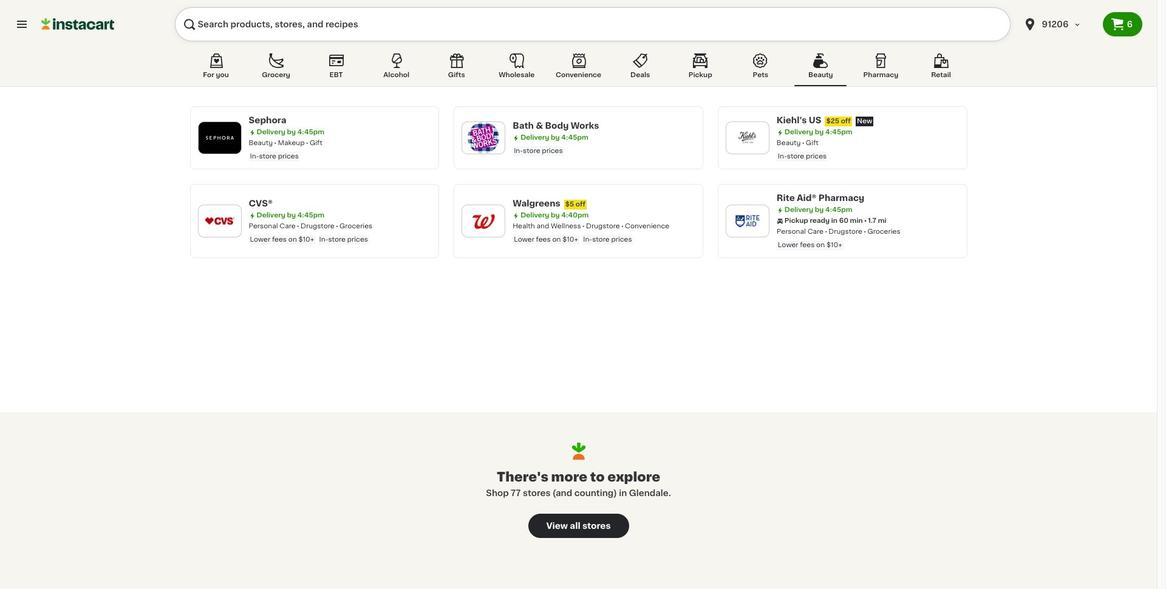 Task type: vqa. For each thing, say whether or not it's contained in the screenshot.
in
yes



Task type: locate. For each thing, give the bounding box(es) containing it.
works
[[571, 122, 599, 130]]

groceries
[[340, 223, 373, 230], [868, 228, 901, 235]]

lower down cvs®
[[250, 236, 270, 243]]

1 horizontal spatial personal
[[777, 228, 806, 235]]

alcohol
[[384, 72, 410, 78]]

beauty makeup gift
[[249, 140, 323, 146]]

pharmacy
[[864, 72, 899, 78], [819, 194, 865, 202]]

in-
[[514, 148, 523, 154], [250, 153, 259, 160], [778, 153, 787, 160], [319, 236, 328, 243], [583, 236, 592, 243]]

delivery by 4:45pm down bath & body works
[[521, 134, 589, 141]]

2 horizontal spatial fees
[[800, 242, 815, 249]]

delivery by 4:45pm for bath & body works
[[521, 134, 589, 141]]

77
[[511, 489, 521, 498]]

pickup
[[689, 72, 713, 78], [785, 218, 809, 224]]

1 horizontal spatial groceries
[[868, 228, 901, 235]]

delivery down cvs®
[[257, 212, 285, 219]]

ebt
[[330, 72, 343, 78]]

4:45pm
[[298, 129, 325, 135], [826, 129, 853, 135], [562, 134, 589, 141], [826, 207, 853, 213], [298, 212, 325, 219]]

0 horizontal spatial in
[[619, 489, 627, 498]]

personal up lower fees on $10+
[[777, 228, 806, 235]]

1 vertical spatial stores
[[583, 522, 611, 530]]

rite aid® pharmacy logo image
[[732, 205, 764, 237]]

delivery by 4:45pm up makeup
[[257, 129, 325, 135]]

cvs® logo image
[[204, 205, 235, 237]]

0 horizontal spatial gift
[[310, 140, 323, 146]]

0 vertical spatial pickup
[[689, 72, 713, 78]]

and
[[537, 223, 549, 230]]

delivery by 4:45pm for sephora
[[257, 129, 325, 135]]

pets
[[753, 72, 769, 78]]

1 lower fees on $10+ in-store prices from the left
[[250, 236, 368, 243]]

gift down us
[[806, 140, 819, 146]]

delivery for cvs®
[[257, 212, 285, 219]]

convenience inside button
[[556, 72, 602, 78]]

pickup inside button
[[689, 72, 713, 78]]

beauty gift
[[777, 140, 819, 146]]

1 horizontal spatial pickup
[[785, 218, 809, 224]]

alcohol button
[[370, 51, 423, 86]]

all
[[570, 522, 581, 530]]

2 gift from the left
[[806, 140, 819, 146]]

in-store prices down &
[[514, 148, 563, 154]]

0 vertical spatial convenience
[[556, 72, 602, 78]]

drugstore
[[301, 223, 335, 230], [586, 223, 620, 230], [829, 228, 863, 235]]

1 91206 button from the left
[[1016, 7, 1103, 41]]

delivery by 4:45pm down us
[[785, 129, 853, 135]]

1 horizontal spatial lower
[[514, 236, 535, 243]]

1 horizontal spatial beauty
[[777, 140, 801, 146]]

fees
[[272, 236, 287, 243], [536, 236, 551, 243], [800, 242, 815, 249]]

$25
[[827, 118, 840, 125]]

off
[[841, 118, 851, 125], [576, 201, 586, 208]]

lower fees on $10+ in-store prices
[[250, 236, 368, 243], [514, 236, 632, 243]]

off inside kiehl's us $25 off new
[[841, 118, 851, 125]]

1 horizontal spatial on
[[553, 236, 561, 243]]

off right $25
[[841, 118, 851, 125]]

kiehl's
[[777, 116, 807, 125]]

1 horizontal spatial care
[[808, 228, 824, 235]]

in-store prices down the beauty makeup gift
[[250, 153, 299, 160]]

1 vertical spatial pickup
[[785, 218, 809, 224]]

beauty inside 'button'
[[809, 72, 833, 78]]

0 horizontal spatial personal care drugstore groceries
[[249, 223, 373, 230]]

lower
[[250, 236, 270, 243], [514, 236, 535, 243], [778, 242, 799, 249]]

1 vertical spatial in
[[619, 489, 627, 498]]

0 vertical spatial in
[[832, 218, 838, 224]]

fees down ready
[[800, 242, 815, 249]]

view all stores
[[546, 522, 611, 530]]

body
[[545, 122, 569, 130]]

deals
[[631, 72, 650, 78]]

on
[[288, 236, 297, 243], [553, 236, 561, 243], [817, 242, 825, 249]]

None search field
[[175, 7, 1011, 41]]

1 vertical spatial convenience
[[625, 223, 670, 230]]

delivery
[[257, 129, 285, 135], [785, 129, 814, 135], [521, 134, 550, 141], [785, 207, 814, 213], [257, 212, 285, 219], [521, 212, 550, 219]]

ready
[[810, 218, 830, 224]]

fees down and
[[536, 236, 551, 243]]

in-store prices
[[514, 148, 563, 154], [250, 153, 299, 160], [778, 153, 827, 160]]

delivery down &
[[521, 134, 550, 141]]

gifts button
[[431, 51, 483, 86]]

1 horizontal spatial off
[[841, 118, 851, 125]]

by for rite aid® pharmacy
[[815, 207, 824, 213]]

in left 60
[[832, 218, 838, 224]]

in
[[832, 218, 838, 224], [619, 489, 627, 498]]

rite
[[777, 194, 795, 202]]

lower fees on $10+ in-store prices down cvs®
[[250, 236, 368, 243]]

sephora logo image
[[204, 122, 235, 154]]

gift right makeup
[[310, 140, 323, 146]]

1 vertical spatial off
[[576, 201, 586, 208]]

bath
[[513, 122, 534, 130]]

by for bath & body works
[[551, 134, 560, 141]]

glendale.
[[629, 489, 671, 498]]

pets button
[[735, 51, 787, 86]]

4:45pm for bath & body works
[[562, 134, 589, 141]]

personal care drugstore groceries down cvs®
[[249, 223, 373, 230]]

kiehl's us $25 off new
[[777, 116, 873, 125]]

&
[[536, 122, 543, 130]]

pickup left ready
[[785, 218, 809, 224]]

0 horizontal spatial convenience
[[556, 72, 602, 78]]

wholesale button
[[491, 51, 543, 86]]

1 horizontal spatial lower fees on $10+ in-store prices
[[514, 236, 632, 243]]

shop
[[486, 489, 509, 498]]

lower down pickup ready in 60 min
[[778, 242, 799, 249]]

new
[[857, 118, 873, 125]]

delivery down walgreens
[[521, 212, 550, 219]]

personal down cvs®
[[249, 223, 278, 230]]

0 vertical spatial off
[[841, 118, 851, 125]]

1 horizontal spatial gift
[[806, 140, 819, 146]]

view all stores link
[[528, 514, 629, 538]]

0 horizontal spatial $10+
[[299, 236, 314, 243]]

personal care drugstore groceries
[[249, 223, 373, 230], [777, 228, 901, 235]]

pharmacy inside button
[[864, 72, 899, 78]]

ebt button
[[310, 51, 363, 86]]

delivery by 4:45pm up ready
[[785, 207, 853, 213]]

0 horizontal spatial in-store prices
[[250, 153, 299, 160]]

mi
[[878, 218, 887, 224]]

0 horizontal spatial lower
[[250, 236, 270, 243]]

lower down the health
[[514, 236, 535, 243]]

lower for health
[[514, 236, 535, 243]]

care
[[280, 223, 296, 230], [808, 228, 824, 235]]

pickup ready in 60 min
[[785, 218, 863, 224]]

beauty for beauty
[[809, 72, 833, 78]]

stores right all
[[583, 522, 611, 530]]

delivery by 4:45pm
[[257, 129, 325, 135], [785, 129, 853, 135], [521, 134, 589, 141], [785, 207, 853, 213], [257, 212, 325, 219]]

0 horizontal spatial personal
[[249, 223, 278, 230]]

makeup
[[278, 140, 305, 146]]

stores
[[523, 489, 551, 498], [583, 522, 611, 530]]

pickup right deals
[[689, 72, 713, 78]]

0 horizontal spatial stores
[[523, 489, 551, 498]]

prices
[[542, 148, 563, 154], [278, 153, 299, 160], [806, 153, 827, 160], [347, 236, 368, 243], [611, 236, 632, 243]]

delivery by 4:45pm for cvs®
[[257, 212, 325, 219]]

4:45pm for sephora
[[298, 129, 325, 135]]

grocery
[[262, 72, 290, 78]]

cvs®
[[249, 199, 273, 208]]

2 horizontal spatial drugstore
[[829, 228, 863, 235]]

Search field
[[175, 7, 1011, 41]]

delivery for rite aid® pharmacy
[[785, 207, 814, 213]]

delivery for sephora
[[257, 129, 285, 135]]

walgreens
[[513, 199, 561, 208]]

off right $5 at the top of the page
[[576, 201, 586, 208]]

0 horizontal spatial drugstore
[[301, 223, 335, 230]]

beauty down kiehl's
[[777, 140, 801, 146]]

bath & body works
[[513, 122, 599, 130]]

0 horizontal spatial fees
[[272, 236, 287, 243]]

2 horizontal spatial beauty
[[809, 72, 833, 78]]

91206 button
[[1016, 7, 1103, 41], [1023, 7, 1096, 41]]

pharmacy up new
[[864, 72, 899, 78]]

(and
[[553, 489, 572, 498]]

0 horizontal spatial on
[[288, 236, 297, 243]]

beauty down the sephora at the left top of the page
[[249, 140, 273, 146]]

more
[[551, 471, 588, 484]]

2 horizontal spatial on
[[817, 242, 825, 249]]

0 horizontal spatial off
[[576, 201, 586, 208]]

2 horizontal spatial in-store prices
[[778, 153, 827, 160]]

1 vertical spatial pharmacy
[[819, 194, 865, 202]]

off inside walgreens $5 off
[[576, 201, 586, 208]]

in down explore
[[619, 489, 627, 498]]

fees down cvs®
[[272, 236, 287, 243]]

1 gift from the left
[[310, 140, 323, 146]]

1 horizontal spatial $10+
[[563, 236, 579, 243]]

retail button
[[915, 51, 968, 86]]

0 horizontal spatial beauty
[[249, 140, 273, 146]]

store
[[523, 148, 540, 154], [259, 153, 276, 160], [787, 153, 805, 160], [328, 236, 346, 243], [592, 236, 610, 243]]

wellness
[[551, 223, 581, 230]]

6
[[1127, 20, 1133, 29]]

lower fees on $10+ in-store prices for wellness
[[514, 236, 632, 243]]

convenience button
[[551, 51, 606, 86]]

2 91206 button from the left
[[1023, 7, 1096, 41]]

0 horizontal spatial lower fees on $10+ in-store prices
[[250, 236, 368, 243]]

2 horizontal spatial lower
[[778, 242, 799, 249]]

personal care drugstore groceries down 60
[[777, 228, 901, 235]]

on for and
[[553, 236, 561, 243]]

1 horizontal spatial fees
[[536, 236, 551, 243]]

4:45pm for rite aid® pharmacy
[[826, 207, 853, 213]]

2 lower fees on $10+ in-store prices from the left
[[514, 236, 632, 243]]

stores inside there's more to explore shop 77 stores (and counting) in glendale.
[[523, 489, 551, 498]]

by
[[287, 129, 296, 135], [815, 129, 824, 135], [551, 134, 560, 141], [815, 207, 824, 213], [287, 212, 296, 219], [551, 212, 560, 219]]

delivery by 4:45pm down cvs®
[[257, 212, 325, 219]]

$10+
[[299, 236, 314, 243], [563, 236, 579, 243], [827, 242, 843, 249]]

beauty up kiehl's us $25 off new on the top right of the page
[[809, 72, 833, 78]]

1 horizontal spatial drugstore
[[586, 223, 620, 230]]

pharmacy up 60
[[819, 194, 865, 202]]

6 button
[[1103, 12, 1143, 36]]

$5
[[566, 201, 574, 208]]

gift
[[310, 140, 323, 146], [806, 140, 819, 146]]

in-store prices down beauty gift
[[778, 153, 827, 160]]

stores right 77
[[523, 489, 551, 498]]

0 horizontal spatial pickup
[[689, 72, 713, 78]]

personal
[[249, 223, 278, 230], [777, 228, 806, 235]]

0 vertical spatial stores
[[523, 489, 551, 498]]

delivery down aid®
[[785, 207, 814, 213]]

there's more to explore shop 77 stores (and counting) in glendale.
[[486, 471, 671, 498]]

beauty
[[809, 72, 833, 78], [249, 140, 273, 146], [777, 140, 801, 146]]

0 vertical spatial pharmacy
[[864, 72, 899, 78]]

1 horizontal spatial stores
[[583, 522, 611, 530]]

convenience
[[556, 72, 602, 78], [625, 223, 670, 230]]

delivery down the sephora at the left top of the page
[[257, 129, 285, 135]]

0 horizontal spatial care
[[280, 223, 296, 230]]

lower fees on $10+ in-store prices down wellness at top
[[514, 236, 632, 243]]



Task type: describe. For each thing, give the bounding box(es) containing it.
wholesale
[[499, 72, 535, 78]]

on for care
[[288, 236, 297, 243]]

stores inside view all stores "button"
[[583, 522, 611, 530]]

91206
[[1042, 20, 1069, 29]]

1 horizontal spatial convenience
[[625, 223, 670, 230]]

4:40pm
[[562, 212, 589, 219]]

4:45pm for cvs®
[[298, 212, 325, 219]]

pharmacy button
[[855, 51, 907, 86]]

0 horizontal spatial groceries
[[340, 223, 373, 230]]

deals button
[[614, 51, 667, 86]]

pickup button
[[675, 51, 727, 86]]

view
[[546, 522, 568, 530]]

fees for care
[[272, 236, 287, 243]]

walgreens logo image
[[468, 205, 500, 237]]

counting)
[[575, 489, 617, 498]]

lower fees on $10+
[[778, 242, 843, 249]]

to
[[590, 471, 605, 484]]

min
[[850, 218, 863, 224]]

grocery button
[[250, 51, 302, 86]]

delivery for bath & body works
[[521, 134, 550, 141]]

60
[[839, 218, 849, 224]]

1 horizontal spatial in
[[832, 218, 838, 224]]

$10+ for wellness
[[563, 236, 579, 243]]

pickup for pickup
[[689, 72, 713, 78]]

1.7
[[868, 218, 877, 224]]

lower for personal
[[250, 236, 270, 243]]

delivery by 4:40pm
[[521, 212, 589, 219]]

gifts
[[448, 72, 465, 78]]

2 horizontal spatial $10+
[[827, 242, 843, 249]]

lower fees on $10+ in-store prices for drugstore
[[250, 236, 368, 243]]

in inside there's more to explore shop 77 stores (and counting) in glendale.
[[619, 489, 627, 498]]

in-store prices for makeup
[[250, 153, 299, 160]]

beauty button
[[795, 51, 847, 86]]

$10+ for drugstore
[[299, 236, 314, 243]]

1 horizontal spatial in-store prices
[[514, 148, 563, 154]]

fees for and
[[536, 236, 551, 243]]

for you button
[[190, 51, 242, 86]]

health and wellness drugstore convenience
[[513, 223, 670, 230]]

explore
[[608, 471, 661, 484]]

in-store prices for gift
[[778, 153, 827, 160]]

sephora
[[249, 116, 286, 125]]

for you
[[203, 72, 229, 78]]

view all stores button
[[528, 514, 629, 538]]

walgreens $5 off
[[513, 199, 586, 208]]

delivery up beauty gift
[[785, 129, 814, 135]]

shop categories tab list
[[190, 51, 968, 86]]

retail
[[932, 72, 951, 78]]

by for sephora
[[287, 129, 296, 135]]

instacart image
[[41, 17, 114, 32]]

beauty for beauty makeup gift
[[249, 140, 273, 146]]

1.7 mi
[[868, 218, 887, 224]]

you
[[216, 72, 229, 78]]

there's
[[497, 471, 549, 484]]

beauty for beauty gift
[[777, 140, 801, 146]]

rite aid® pharmacy
[[777, 194, 865, 202]]

by for cvs®
[[287, 212, 296, 219]]

bath & body works logo image
[[468, 122, 500, 154]]

health
[[513, 223, 535, 230]]

pickup for pickup ready in 60 min
[[785, 218, 809, 224]]

for
[[203, 72, 214, 78]]

us
[[809, 116, 822, 125]]

1 horizontal spatial personal care drugstore groceries
[[777, 228, 901, 235]]

delivery by 4:45pm for rite aid® pharmacy
[[785, 207, 853, 213]]

kiehl's us logo image
[[732, 122, 764, 154]]

aid®
[[797, 194, 817, 202]]



